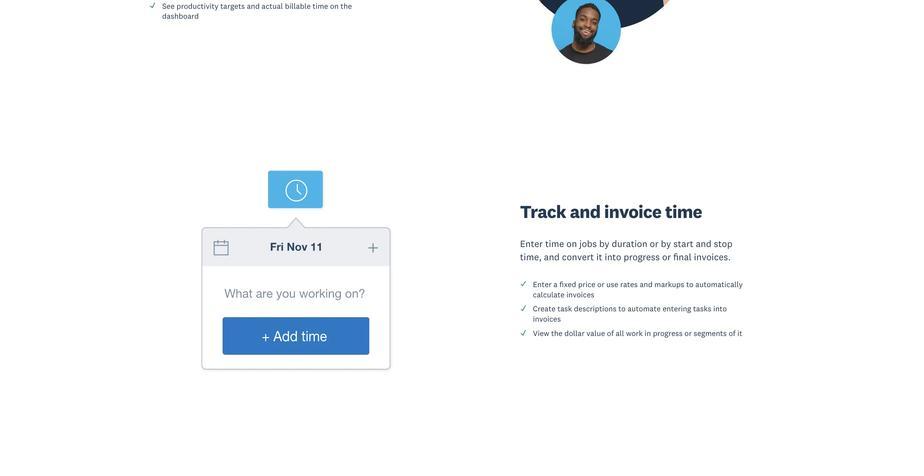 Task type: vqa. For each thing, say whether or not it's contained in the screenshot.
the bottom to
yes



Task type: locate. For each thing, give the bounding box(es) containing it.
in
[[645, 329, 652, 339]]

and inside see productivity targets and actual billable time on the dashboard
[[247, 1, 260, 11]]

and
[[247, 1, 260, 11], [570, 201, 601, 223], [696, 238, 712, 250], [544, 252, 560, 263], [640, 280, 653, 290]]

enter for time,
[[520, 238, 543, 250]]

0 vertical spatial into
[[605, 252, 622, 263]]

track
[[520, 201, 567, 223]]

enter up time,
[[520, 238, 543, 250]]

included image for see productivity targets and actual billable time on the dashboard
[[149, 2, 156, 9]]

0 vertical spatial time
[[313, 1, 328, 11]]

dashboard
[[162, 11, 199, 21]]

included image for enter a fixed price or use rates and markups to automatically calculate invoices
[[520, 281, 527, 287]]

into down duration
[[605, 252, 622, 263]]

by right jobs
[[600, 238, 610, 250]]

on right billable
[[330, 1, 339, 11]]

it right segments
[[738, 329, 743, 339]]

1 vertical spatial invoices
[[533, 314, 561, 324]]

1 vertical spatial it
[[738, 329, 743, 339]]

1 vertical spatial time
[[666, 201, 703, 223]]

1 horizontal spatial time
[[546, 238, 565, 250]]

task
[[558, 304, 573, 314]]

a
[[554, 280, 558, 290]]

convert
[[562, 252, 594, 263]]

included image
[[520, 305, 527, 312], [520, 330, 527, 336]]

0 vertical spatial it
[[597, 252, 603, 263]]

enter
[[520, 238, 543, 250], [533, 280, 552, 290]]

enter time on jobs by duration or by start and stop time, and convert it into progress or final invoices.
[[520, 238, 733, 263]]

0 horizontal spatial on
[[330, 1, 339, 11]]

1 horizontal spatial of
[[729, 329, 736, 339]]

0 vertical spatial progress
[[624, 252, 660, 263]]

1 horizontal spatial to
[[687, 280, 694, 290]]

time right billable
[[313, 1, 328, 11]]

progress down duration
[[624, 252, 660, 263]]

1 horizontal spatial into
[[714, 304, 728, 314]]

time
[[313, 1, 328, 11], [666, 201, 703, 223], [546, 238, 565, 250]]

1 vertical spatial on
[[567, 238, 577, 250]]

rates
[[621, 280, 638, 290]]

0 horizontal spatial of
[[607, 329, 614, 339]]

into right "tasks"
[[714, 304, 728, 314]]

included image
[[149, 2, 156, 9], [520, 281, 527, 287]]

or left use
[[598, 280, 605, 290]]

of
[[607, 329, 614, 339], [729, 329, 736, 339]]

1 of from the left
[[607, 329, 614, 339]]

time up start
[[666, 201, 703, 223]]

actual
[[262, 1, 283, 11]]

0 vertical spatial included image
[[149, 2, 156, 9]]

progress
[[624, 252, 660, 263], [654, 329, 683, 339]]

by
[[600, 238, 610, 250], [661, 238, 672, 250]]

1 included image from the top
[[520, 305, 527, 312]]

or
[[650, 238, 659, 250], [663, 252, 672, 263], [598, 280, 605, 290], [685, 329, 692, 339]]

invoices inside create task descriptions to automate entering tasks into invoices
[[533, 314, 561, 324]]

1 vertical spatial enter
[[533, 280, 552, 290]]

it
[[597, 252, 603, 263], [738, 329, 743, 339]]

and right time,
[[544, 252, 560, 263]]

of right segments
[[729, 329, 736, 339]]

to left automate at the right bottom of the page
[[619, 304, 626, 314]]

fixed
[[560, 280, 577, 290]]

0 horizontal spatial by
[[600, 238, 610, 250]]

enter inside enter time on jobs by duration or by start and stop time, and convert it into progress or final invoices.
[[520, 238, 543, 250]]

1 vertical spatial included image
[[520, 281, 527, 287]]

entering
[[663, 304, 692, 314]]

included image left view
[[520, 330, 527, 336]]

2 included image from the top
[[520, 330, 527, 336]]

time inside enter time on jobs by duration or by start and stop time, and convert it into progress or final invoices.
[[546, 238, 565, 250]]

0 vertical spatial on
[[330, 1, 339, 11]]

enter inside enter a fixed price or use rates and markups to automatically calculate invoices
[[533, 280, 552, 290]]

0 horizontal spatial it
[[597, 252, 603, 263]]

0 horizontal spatial into
[[605, 252, 622, 263]]

the
[[341, 1, 352, 11], [552, 329, 563, 339]]

0 horizontal spatial invoices
[[533, 314, 561, 324]]

by left start
[[661, 238, 672, 250]]

the inside see productivity targets and actual billable time on the dashboard
[[341, 1, 352, 11]]

it down jobs
[[597, 252, 603, 263]]

1 vertical spatial the
[[552, 329, 563, 339]]

stop
[[714, 238, 733, 250]]

0 vertical spatial the
[[341, 1, 352, 11]]

0 vertical spatial included image
[[520, 305, 527, 312]]

0 horizontal spatial to
[[619, 304, 626, 314]]

invoices down price
[[567, 290, 595, 300]]

2 horizontal spatial time
[[666, 201, 703, 223]]

1 horizontal spatial it
[[738, 329, 743, 339]]

enter up calculate
[[533, 280, 552, 290]]

and inside enter a fixed price or use rates and markups to automatically calculate invoices
[[640, 280, 653, 290]]

included image left see
[[149, 2, 156, 9]]

descriptions
[[574, 304, 617, 314]]

0 horizontal spatial time
[[313, 1, 328, 11]]

to
[[687, 280, 694, 290], [619, 304, 626, 314]]

0 vertical spatial enter
[[520, 238, 543, 250]]

included image left the create
[[520, 305, 527, 312]]

time up convert
[[546, 238, 565, 250]]

billable
[[285, 1, 311, 11]]

tasks
[[694, 304, 712, 314]]

segments
[[694, 329, 727, 339]]

1 horizontal spatial included image
[[520, 281, 527, 287]]

on inside enter time on jobs by duration or by start and stop time, and convert it into progress or final invoices.
[[567, 238, 577, 250]]

of left all
[[607, 329, 614, 339]]

and up jobs
[[570, 201, 601, 223]]

0 vertical spatial invoices
[[567, 290, 595, 300]]

a xero practice manager notification prompts "what are you working on?" with a button to add time image
[[149, 149, 443, 395], [149, 149, 443, 395]]

jobs
[[580, 238, 597, 250]]

automatically
[[696, 280, 743, 290]]

calculate
[[533, 290, 565, 300]]

track and invoice time
[[520, 201, 703, 223]]

or right duration
[[650, 238, 659, 250]]

invoice
[[605, 201, 662, 223]]

2 of from the left
[[729, 329, 736, 339]]

to right markups
[[687, 280, 694, 290]]

1 horizontal spatial the
[[552, 329, 563, 339]]

1 vertical spatial included image
[[520, 330, 527, 336]]

into
[[605, 252, 622, 263], [714, 304, 728, 314]]

productivity
[[177, 1, 219, 11]]

use
[[607, 280, 619, 290]]

2 by from the left
[[661, 238, 672, 250]]

2 vertical spatial time
[[546, 238, 565, 250]]

1 vertical spatial to
[[619, 304, 626, 314]]

invoices
[[567, 290, 595, 300], [533, 314, 561, 324]]

start
[[674, 238, 694, 250]]

1 vertical spatial into
[[714, 304, 728, 314]]

all
[[616, 329, 625, 339]]

invoices down the create
[[533, 314, 561, 324]]

0 horizontal spatial the
[[341, 1, 352, 11]]

0 horizontal spatial included image
[[149, 2, 156, 9]]

time,
[[520, 252, 542, 263]]

0 vertical spatial to
[[687, 280, 694, 290]]

and left actual on the top left
[[247, 1, 260, 11]]

duration
[[612, 238, 648, 250]]

included image down time,
[[520, 281, 527, 287]]

1 horizontal spatial on
[[567, 238, 577, 250]]

on up convert
[[567, 238, 577, 250]]

on
[[330, 1, 339, 11], [567, 238, 577, 250]]

or inside enter a fixed price or use rates and markups to automatically calculate invoices
[[598, 280, 605, 290]]

a tablet in landscape view shows the xero practice manager job management screen image
[[459, 0, 752, 77]]

1 horizontal spatial by
[[661, 238, 672, 250]]

progress right in
[[654, 329, 683, 339]]

to inside create task descriptions to automate entering tasks into invoices
[[619, 304, 626, 314]]

and right rates
[[640, 280, 653, 290]]

into inside create task descriptions to automate entering tasks into invoices
[[714, 304, 728, 314]]

time inside see productivity targets and actual billable time on the dashboard
[[313, 1, 328, 11]]

1 horizontal spatial invoices
[[567, 290, 595, 300]]



Task type: describe. For each thing, give the bounding box(es) containing it.
on inside see productivity targets and actual billable time on the dashboard
[[330, 1, 339, 11]]

it inside enter time on jobs by duration or by start and stop time, and convert it into progress or final invoices.
[[597, 252, 603, 263]]

view
[[533, 329, 550, 339]]

final
[[674, 252, 692, 263]]

or left final
[[663, 252, 672, 263]]

create task descriptions to automate entering tasks into invoices
[[533, 304, 728, 324]]

price
[[579, 280, 596, 290]]

work
[[627, 329, 643, 339]]

invoices.
[[695, 252, 731, 263]]

or left segments
[[685, 329, 692, 339]]

value
[[587, 329, 606, 339]]

view the dollar value of all work in progress or segments of it
[[533, 329, 743, 339]]

invoices inside enter a fixed price or use rates and markups to automatically calculate invoices
[[567, 290, 595, 300]]

included image for create task descriptions to automate entering tasks into invoices
[[520, 305, 527, 312]]

see
[[162, 1, 175, 11]]

markups
[[655, 280, 685, 290]]

enter a fixed price or use rates and markups to automatically calculate invoices
[[533, 280, 743, 300]]

1 by from the left
[[600, 238, 610, 250]]

1 vertical spatial progress
[[654, 329, 683, 339]]

automate
[[628, 304, 661, 314]]

into inside enter time on jobs by duration or by start and stop time, and convert it into progress or final invoices.
[[605, 252, 622, 263]]

dollar
[[565, 329, 585, 339]]

progress inside enter time on jobs by duration or by start and stop time, and convert it into progress or final invoices.
[[624, 252, 660, 263]]

and up invoices.
[[696, 238, 712, 250]]

included image for view the dollar value of all work in progress or segments of it
[[520, 330, 527, 336]]

to inside enter a fixed price or use rates and markups to automatically calculate invoices
[[687, 280, 694, 290]]

targets
[[221, 1, 245, 11]]

enter for calculate
[[533, 280, 552, 290]]

create
[[533, 304, 556, 314]]

see productivity targets and actual billable time on the dashboard
[[162, 1, 352, 21]]



